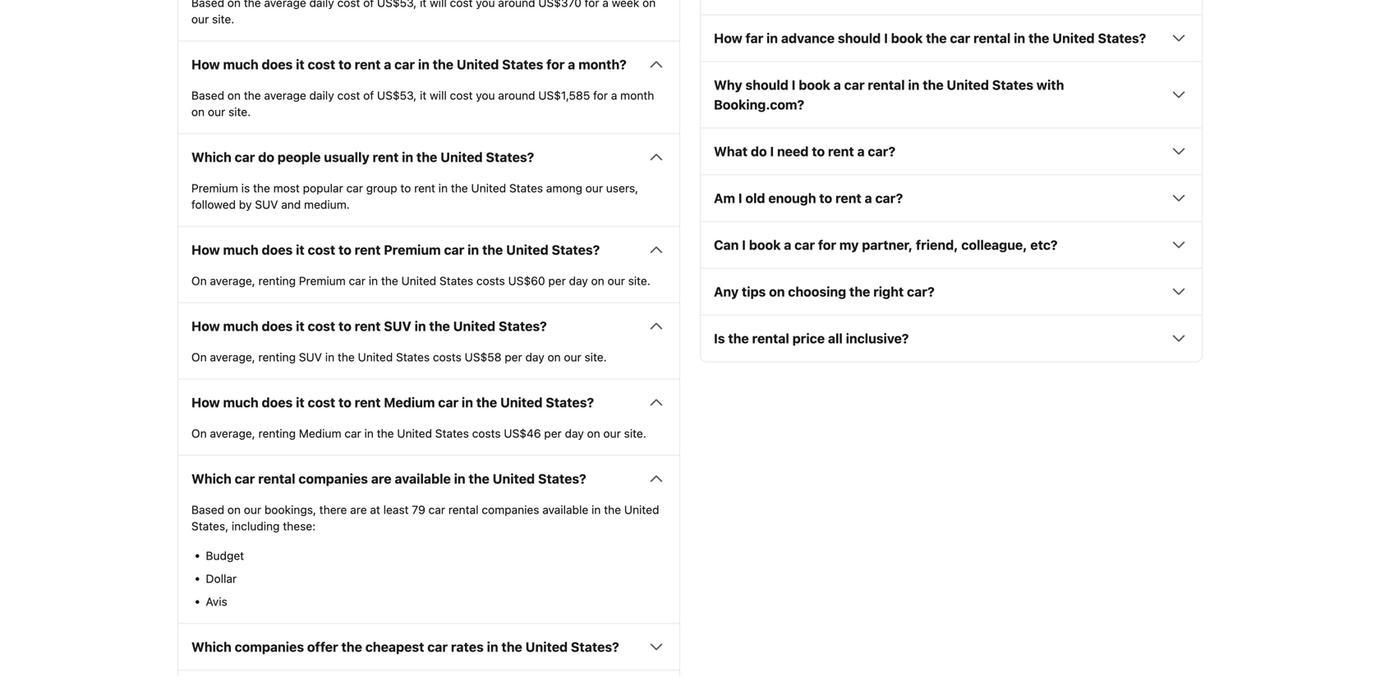 Task type: locate. For each thing, give the bounding box(es) containing it.
i
[[884, 30, 888, 46], [792, 77, 796, 93], [770, 144, 774, 159], [738, 190, 742, 206], [742, 237, 746, 253]]

renting for how much does it cost to rent premium car in the united states?
[[258, 274, 296, 288]]

which up states, on the left of page
[[191, 471, 232, 487]]

1 much from the top
[[223, 57, 259, 72]]

does inside how much does it cost to rent premium car in the united states? dropdown button
[[262, 242, 293, 258]]

states down how much does it cost to rent premium car in the united states? dropdown button
[[440, 274, 473, 288]]

rent up based on the average daily cost of us$53, it will cost you around us$1,585 for a month on our site.
[[355, 57, 381, 72]]

book up why should i book a car rental in the united states with booking.com?
[[891, 30, 923, 46]]

there
[[319, 503, 347, 517]]

how
[[714, 30, 742, 46], [191, 57, 220, 72], [191, 242, 220, 258], [191, 319, 220, 334], [191, 395, 220, 411]]

does for how much does it cost to rent medium car in the united states?
[[262, 395, 293, 411]]

states left the with at the top of the page
[[992, 77, 1034, 93]]

states up us$1,585
[[502, 57, 543, 72]]

1 average from the top
[[264, 0, 306, 9]]

do
[[751, 144, 767, 159], [258, 149, 274, 165]]

us$53, for us$1,585
[[377, 89, 417, 102]]

1 vertical spatial available
[[542, 503, 588, 517]]

rates
[[451, 640, 484, 655]]

2 average from the top
[[264, 89, 306, 102]]

medium
[[384, 395, 435, 411], [299, 427, 341, 441]]

0 horizontal spatial suv
[[255, 198, 278, 211]]

need
[[777, 144, 809, 159]]

will inside based on the average daily cost of us$53, it will cost you around us$1,585 for a month on our site.
[[430, 89, 447, 102]]

average inside the based on the average daily cost of us$53, it will cost you around us$370 for a week on our site.
[[264, 0, 306, 9]]

much for how much does it cost to rent premium car in the united states?
[[223, 242, 259, 258]]

2 average, from the top
[[210, 351, 255, 364]]

on inside dropdown button
[[769, 284, 785, 300]]

0 horizontal spatial available
[[395, 471, 451, 487]]

0 vertical spatial us$53,
[[377, 0, 417, 9]]

premium up followed on the top
[[191, 181, 238, 195]]

0 vertical spatial suv
[[255, 198, 278, 211]]

1 average, from the top
[[210, 274, 255, 288]]

1 vertical spatial which
[[191, 471, 232, 487]]

daily inside the based on the average daily cost of us$53, it will cost you around us$370 for a week on our site.
[[309, 0, 334, 9]]

2 does from the top
[[262, 242, 293, 258]]

us$53, inside based on the average daily cost of us$53, it will cost you around us$1,585 for a month on our site.
[[377, 89, 417, 102]]

3 which from the top
[[191, 640, 232, 655]]

day right "us$60"
[[569, 274, 588, 288]]

our inside the based on the average daily cost of us$53, it will cost you around us$370 for a week on our site.
[[191, 12, 209, 26]]

car inside premium is the most popular car group to rent in the united states among our users, followed by suv and medium.
[[346, 181, 363, 195]]

should up booking.com? at the top of page
[[746, 77, 789, 93]]

cost inside how much does it cost to rent suv in the united states? dropdown button
[[308, 319, 335, 334]]

1 vertical spatial you
[[476, 89, 495, 102]]

1 vertical spatial companies
[[482, 503, 539, 517]]

for inside based on the average daily cost of us$53, it will cost you around us$1,585 for a month on our site.
[[593, 89, 608, 102]]

should right advance
[[838, 30, 881, 46]]

car
[[950, 30, 970, 46], [394, 57, 415, 72], [844, 77, 865, 93], [235, 149, 255, 165], [346, 181, 363, 195], [795, 237, 815, 253], [444, 242, 464, 258], [349, 274, 366, 288], [438, 395, 459, 411], [345, 427, 361, 441], [235, 471, 255, 487], [429, 503, 445, 517], [427, 640, 448, 655]]

a inside based on the average daily cost of us$53, it will cost you around us$1,585 for a month on our site.
[[611, 89, 617, 102]]

2 much from the top
[[223, 242, 259, 258]]

a left week
[[602, 0, 609, 9]]

4 does from the top
[[262, 395, 293, 411]]

0 horizontal spatial do
[[258, 149, 274, 165]]

based on the average daily cost of us$53, it will cost you around us$370 for a week on our site.
[[191, 0, 656, 26]]

for down month?
[[593, 89, 608, 102]]

tips
[[742, 284, 766, 300]]

0 vertical spatial around
[[498, 0, 535, 9]]

is the rental price all inclusive? button
[[714, 329, 1189, 349]]

3 average, from the top
[[210, 427, 255, 441]]

suv up on average, renting suv in the united states costs us$58 per day on our site.
[[384, 319, 411, 334]]

2 vertical spatial premium
[[299, 274, 346, 288]]

based inside the based on the average daily cost of us$53, it will cost you around us$370 for a week on our site.
[[191, 0, 224, 9]]

2 vertical spatial based
[[191, 503, 224, 517]]

2 based from the top
[[191, 89, 224, 102]]

0 vertical spatial you
[[476, 0, 495, 9]]

the inside based on the average daily cost of us$53, it will cost you around us$1,585 for a month on our site.
[[244, 89, 261, 102]]

much inside dropdown button
[[223, 395, 259, 411]]

suv right by
[[255, 198, 278, 211]]

day right us$58
[[525, 351, 544, 364]]

which down avis
[[191, 640, 232, 655]]

a up based on the average daily cost of us$53, it will cost you around us$1,585 for a month on our site.
[[384, 57, 391, 72]]

2 horizontal spatial book
[[891, 30, 923, 46]]

how inside dropdown button
[[191, 319, 220, 334]]

of down how much does it cost to rent a car in the united states for a month?
[[363, 89, 374, 102]]

is
[[241, 181, 250, 195]]

people
[[278, 149, 321, 165]]

my
[[840, 237, 859, 253]]

you
[[476, 0, 495, 9], [476, 89, 495, 102]]

around left us$370
[[498, 0, 535, 9]]

suv down how much does it cost to rent suv in the united states?
[[299, 351, 322, 364]]

2 of from the top
[[363, 89, 374, 102]]

costs left "us$60"
[[476, 274, 505, 288]]

inclusive?
[[846, 331, 909, 347]]

0 vertical spatial which
[[191, 149, 232, 165]]

around inside the based on the average daily cost of us$53, it will cost you around us$370 for a week on our site.
[[498, 0, 535, 9]]

2 vertical spatial renting
[[258, 427, 296, 441]]

premium inside how much does it cost to rent premium car in the united states? dropdown button
[[384, 242, 441, 258]]

a down why should i book a car rental in the united states with booking.com?
[[857, 144, 865, 159]]

companies down us$46
[[482, 503, 539, 517]]

will for us$370
[[430, 0, 447, 9]]

it inside dropdown button
[[296, 395, 305, 411]]

1 us$53, from the top
[[377, 0, 417, 9]]

rental down how far in advance should i book the car rental in the united states?
[[868, 77, 905, 93]]

with
[[1037, 77, 1064, 93]]

us$1,585
[[538, 89, 590, 102]]

4 much from the top
[[223, 395, 259, 411]]

book down advance
[[799, 77, 831, 93]]

in inside which car do people usually rent in the united states? dropdown button
[[402, 149, 413, 165]]

2 vertical spatial per
[[544, 427, 562, 441]]

it for medium
[[296, 395, 305, 411]]

2 renting from the top
[[258, 351, 296, 364]]

1 horizontal spatial do
[[751, 144, 767, 159]]

2 vertical spatial book
[[749, 237, 781, 253]]

1 vertical spatial on
[[191, 351, 207, 364]]

book
[[891, 30, 923, 46], [799, 77, 831, 93], [749, 237, 781, 253]]

3 renting from the top
[[258, 427, 296, 441]]

book inside why should i book a car rental in the united states with booking.com?
[[799, 77, 831, 93]]

0 horizontal spatial are
[[350, 503, 367, 517]]

you for us$370
[[476, 0, 495, 9]]

does
[[262, 57, 293, 72], [262, 242, 293, 258], [262, 319, 293, 334], [262, 395, 293, 411]]

average,
[[210, 274, 255, 288], [210, 351, 255, 364], [210, 427, 255, 441]]

i inside why should i book a car rental in the united states with booking.com?
[[792, 77, 796, 93]]

to inside premium is the most popular car group to rent in the united states among our users, followed by suv and medium.
[[400, 181, 411, 195]]

friend,
[[916, 237, 958, 253]]

a left month
[[611, 89, 617, 102]]

0 vertical spatial average,
[[210, 274, 255, 288]]

car? down why should i book a car rental in the united states with booking.com?
[[868, 144, 896, 159]]

1 vertical spatial average,
[[210, 351, 255, 364]]

the inside dropdown button
[[476, 395, 497, 411]]

2 on from the top
[[191, 351, 207, 364]]

site. inside the based on the average daily cost of us$53, it will cost you around us$370 for a week on our site.
[[212, 12, 234, 26]]

will inside the based on the average daily cost of us$53, it will cost you around us$370 for a week on our site.
[[430, 0, 447, 9]]

you down the 'how much does it cost to rent a car in the united states for a month?' dropdown button
[[476, 89, 495, 102]]

average for based on the average daily cost of us$53, it will cost you around us$1,585 for a month on our site.
[[264, 89, 306, 102]]

states down the how much does it cost to rent medium car in the united states? dropdown button
[[435, 427, 469, 441]]

1 you from the top
[[476, 0, 495, 9]]

1 vertical spatial book
[[799, 77, 831, 93]]

daily
[[309, 0, 334, 9], [309, 89, 334, 102]]

i up booking.com? at the top of page
[[792, 77, 796, 93]]

which up followed on the top
[[191, 149, 232, 165]]

a inside why should i book a car rental in the united states with booking.com?
[[834, 77, 841, 93]]

1 vertical spatial based
[[191, 89, 224, 102]]

based inside based on our bookings, there are at least 79 car rental companies available in the united states, including these:
[[191, 503, 224, 517]]

you inside the based on the average daily cost of us$53, it will cost you around us$370 for a week on our site.
[[476, 0, 495, 9]]

how for how much does it cost to rent premium car in the united states?
[[191, 242, 220, 258]]

dollar
[[206, 572, 237, 586]]

around inside based on the average daily cost of us$53, it will cost you around us$1,585 for a month on our site.
[[498, 89, 535, 102]]

1 horizontal spatial suv
[[299, 351, 322, 364]]

companies left offer
[[235, 640, 304, 655]]

how much does it cost to rent medium car in the united states? button
[[191, 393, 666, 413]]

book right can
[[749, 237, 781, 253]]

us$46
[[504, 427, 541, 441]]

rental right 79
[[448, 503, 479, 517]]

companies up there
[[299, 471, 368, 487]]

in inside the how much does it cost to rent medium car in the united states? dropdown button
[[462, 395, 473, 411]]

will up the 'how much does it cost to rent a car in the united states for a month?' dropdown button
[[430, 0, 447, 9]]

car? for am i old enough to rent a car?
[[875, 190, 903, 206]]

in inside how much does it cost to rent premium car in the united states? dropdown button
[[468, 242, 479, 258]]

day for how much does it cost to rent medium car in the united states?
[[565, 427, 584, 441]]

on average, renting medium car in the united states costs us$46 per day on our site.
[[191, 427, 646, 441]]

a down advance
[[834, 77, 841, 93]]

what
[[714, 144, 748, 159]]

which for which companies offer the cheapest car rates in the united states?
[[191, 640, 232, 655]]

followed
[[191, 198, 236, 211]]

how much does it cost to rent suv in the united states? button
[[191, 317, 666, 336]]

0 vertical spatial available
[[395, 471, 451, 487]]

1 renting from the top
[[258, 274, 296, 288]]

are inside based on our bookings, there are at least 79 car rental companies available in the united states, including these:
[[350, 503, 367, 517]]

0 vertical spatial premium
[[191, 181, 238, 195]]

of inside based on the average daily cost of us$53, it will cost you around us$1,585 for a month on our site.
[[363, 89, 374, 102]]

1 vertical spatial costs
[[433, 351, 462, 364]]

i left need at the right top of the page
[[770, 144, 774, 159]]

1 vertical spatial of
[[363, 89, 374, 102]]

how inside dropdown button
[[191, 395, 220, 411]]

2 vertical spatial average,
[[210, 427, 255, 441]]

the inside based on our bookings, there are at least 79 car rental companies available in the united states, including these:
[[604, 503, 621, 517]]

car? inside dropdown button
[[868, 144, 896, 159]]

3 does from the top
[[262, 319, 293, 334]]

average, for how much does it cost to rent medium car in the united states?
[[210, 427, 255, 441]]

i right can
[[742, 237, 746, 253]]

group
[[366, 181, 397, 195]]

day
[[569, 274, 588, 288], [525, 351, 544, 364], [565, 427, 584, 441]]

rental
[[974, 30, 1011, 46], [868, 77, 905, 93], [752, 331, 789, 347], [258, 471, 295, 487], [448, 503, 479, 517]]

premium up how much does it cost to rent suv in the united states?
[[299, 274, 346, 288]]

rent up my
[[836, 190, 862, 206]]

day right us$46
[[565, 427, 584, 441]]

in inside based on our bookings, there are at least 79 car rental companies available in the united states, including these:
[[592, 503, 601, 517]]

the
[[244, 0, 261, 9], [926, 30, 947, 46], [1029, 30, 1049, 46], [433, 57, 454, 72], [923, 77, 944, 93], [244, 89, 261, 102], [416, 149, 437, 165], [253, 181, 270, 195], [451, 181, 468, 195], [482, 242, 503, 258], [381, 274, 398, 288], [849, 284, 870, 300], [429, 319, 450, 334], [728, 331, 749, 347], [338, 351, 355, 364], [476, 395, 497, 411], [377, 427, 394, 441], [469, 471, 490, 487], [604, 503, 621, 517], [341, 640, 362, 655], [502, 640, 522, 655]]

can i book a car for my partner, friend, colleague, etc?
[[714, 237, 1058, 253]]

suv inside dropdown button
[[384, 319, 411, 334]]

1 vertical spatial medium
[[299, 427, 341, 441]]

much for how much does it cost to rent a car in the united states for a month?
[[223, 57, 259, 72]]

1 vertical spatial will
[[430, 89, 447, 102]]

most
[[273, 181, 300, 195]]

in
[[767, 30, 778, 46], [1014, 30, 1025, 46], [418, 57, 430, 72], [908, 77, 920, 93], [402, 149, 413, 165], [438, 181, 448, 195], [468, 242, 479, 258], [369, 274, 378, 288], [415, 319, 426, 334], [325, 351, 335, 364], [462, 395, 473, 411], [364, 427, 374, 441], [454, 471, 466, 487], [592, 503, 601, 517], [487, 640, 498, 655]]

cost
[[337, 0, 360, 9], [450, 0, 473, 9], [308, 57, 335, 72], [337, 89, 360, 102], [450, 89, 473, 102], [308, 242, 335, 258], [308, 319, 335, 334], [308, 395, 335, 411]]

does inside the how much does it cost to rent medium car in the united states? dropdown button
[[262, 395, 293, 411]]

on
[[191, 274, 207, 288], [191, 351, 207, 364], [191, 427, 207, 441]]

rent up group
[[373, 149, 399, 165]]

can i book a car for my partner, friend, colleague, etc? button
[[714, 235, 1189, 255]]

2 you from the top
[[476, 89, 495, 102]]

based inside based on the average daily cost of us$53, it will cost you around us$1,585 for a month on our site.
[[191, 89, 224, 102]]

costs for premium
[[476, 274, 505, 288]]

1 based from the top
[[191, 0, 224, 9]]

us$53, up how much does it cost to rent a car in the united states for a month?
[[377, 0, 417, 9]]

suv
[[255, 198, 278, 211], [384, 319, 411, 334], [299, 351, 322, 364]]

right
[[873, 284, 904, 300]]

1 horizontal spatial medium
[[384, 395, 435, 411]]

it inside dropdown button
[[296, 319, 305, 334]]

2 horizontal spatial suv
[[384, 319, 411, 334]]

0 vertical spatial day
[[569, 274, 588, 288]]

costs
[[476, 274, 505, 288], [433, 351, 462, 364], [472, 427, 501, 441]]

does inside how much does it cost to rent suv in the united states? dropdown button
[[262, 319, 293, 334]]

0 vertical spatial per
[[548, 274, 566, 288]]

0 horizontal spatial premium
[[191, 181, 238, 195]]

much inside dropdown button
[[223, 319, 259, 334]]

which inside which companies offer the cheapest car rates in the united states? dropdown button
[[191, 640, 232, 655]]

does inside the 'how much does it cost to rent a car in the united states for a month?' dropdown button
[[262, 57, 293, 72]]

0 vertical spatial will
[[430, 0, 447, 9]]

per right "us$60"
[[548, 274, 566, 288]]

for up us$1,585
[[547, 57, 565, 72]]

medium up on average, renting medium car in the united states costs us$46 per day on our site.
[[384, 395, 435, 411]]

1 will from the top
[[430, 0, 447, 9]]

2 will from the top
[[430, 89, 447, 102]]

0 vertical spatial medium
[[384, 395, 435, 411]]

costs left us$46
[[472, 427, 501, 441]]

car? right right
[[907, 284, 935, 300]]

1 does from the top
[[262, 57, 293, 72]]

0 vertical spatial of
[[363, 0, 374, 9]]

us$53,
[[377, 0, 417, 9], [377, 89, 417, 102]]

1 daily from the top
[[309, 0, 334, 9]]

2 around from the top
[[498, 89, 535, 102]]

states inside why should i book a car rental in the united states with booking.com?
[[992, 77, 1034, 93]]

rent inside premium is the most popular car group to rent in the united states among our users, followed by suv and medium.
[[414, 181, 435, 195]]

rent down on average, renting suv in the united states costs us$58 per day on our site.
[[355, 395, 381, 411]]

medium.
[[304, 198, 350, 211]]

will down the 'how much does it cost to rent a car in the united states for a month?' dropdown button
[[430, 89, 447, 102]]

a
[[602, 0, 609, 9], [384, 57, 391, 72], [568, 57, 575, 72], [834, 77, 841, 93], [611, 89, 617, 102], [857, 144, 865, 159], [865, 190, 872, 206], [784, 237, 791, 253]]

1 vertical spatial daily
[[309, 89, 334, 102]]

1 vertical spatial are
[[350, 503, 367, 517]]

2 which from the top
[[191, 471, 232, 487]]

what do i need to rent a car? button
[[714, 142, 1189, 161]]

1 of from the top
[[363, 0, 374, 9]]

least
[[383, 503, 409, 517]]

available
[[395, 471, 451, 487], [542, 503, 588, 517]]

car?
[[868, 144, 896, 159], [875, 190, 903, 206], [907, 284, 935, 300]]

0 vertical spatial are
[[371, 471, 392, 487]]

is the rental price all inclusive?
[[714, 331, 909, 347]]

you left us$370
[[476, 0, 495, 9]]

0 vertical spatial renting
[[258, 274, 296, 288]]

0 vertical spatial daily
[[309, 0, 334, 9]]

costs left us$58
[[433, 351, 462, 364]]

1 vertical spatial suv
[[384, 319, 411, 334]]

which companies offer the cheapest car rates in the united states?
[[191, 640, 619, 655]]

0 vertical spatial costs
[[476, 274, 505, 288]]

do left people
[[258, 149, 274, 165]]

should inside dropdown button
[[838, 30, 881, 46]]

premium is the most popular car group to rent in the united states among our users, followed by suv and medium.
[[191, 181, 638, 211]]

car inside dropdown button
[[438, 395, 459, 411]]

medium up there
[[299, 427, 341, 441]]

1 horizontal spatial book
[[799, 77, 831, 93]]

car? for what do i need to rent a car?
[[868, 144, 896, 159]]

1 vertical spatial per
[[505, 351, 522, 364]]

2 vertical spatial day
[[565, 427, 584, 441]]

which inside which car do people usually rent in the united states? dropdown button
[[191, 149, 232, 165]]

our
[[191, 12, 209, 26], [208, 105, 225, 119], [586, 181, 603, 195], [608, 274, 625, 288], [564, 351, 581, 364], [603, 427, 621, 441], [244, 503, 261, 517]]

renting
[[258, 274, 296, 288], [258, 351, 296, 364], [258, 427, 296, 441]]

average inside based on the average daily cost of us$53, it will cost you around us$1,585 for a month on our site.
[[264, 89, 306, 102]]

of up how much does it cost to rent a car in the united states for a month?
[[363, 0, 374, 9]]

enough
[[768, 190, 816, 206]]

3 much from the top
[[223, 319, 259, 334]]

for inside the based on the average daily cost of us$53, it will cost you around us$370 for a week on our site.
[[585, 0, 599, 9]]

users,
[[606, 181, 638, 195]]

2 vertical spatial which
[[191, 640, 232, 655]]

for right us$370
[[585, 0, 599, 9]]

1 around from the top
[[498, 0, 535, 9]]

2 horizontal spatial premium
[[384, 242, 441, 258]]

much
[[223, 57, 259, 72], [223, 242, 259, 258], [223, 319, 259, 334], [223, 395, 259, 411]]

which inside which car rental companies are available in the united states? dropdown button
[[191, 471, 232, 487]]

3 based from the top
[[191, 503, 224, 517]]

rent down which car do people usually rent in the united states? dropdown button
[[414, 181, 435, 195]]

around left us$1,585
[[498, 89, 535, 102]]

1 vertical spatial renting
[[258, 351, 296, 364]]

1 vertical spatial around
[[498, 89, 535, 102]]

per right us$46
[[544, 427, 562, 441]]

1 vertical spatial average
[[264, 89, 306, 102]]

0 vertical spatial on
[[191, 274, 207, 288]]

0 vertical spatial companies
[[299, 471, 368, 487]]

states
[[502, 57, 543, 72], [992, 77, 1034, 93], [509, 181, 543, 195], [440, 274, 473, 288], [396, 351, 430, 364], [435, 427, 469, 441]]

0 vertical spatial should
[[838, 30, 881, 46]]

budget
[[206, 549, 244, 563]]

our inside premium is the most popular car group to rent in the united states among our users, followed by suv and medium.
[[586, 181, 603, 195]]

are left the at
[[350, 503, 367, 517]]

3 on from the top
[[191, 427, 207, 441]]

2 us$53, from the top
[[377, 89, 417, 102]]

renting for how much does it cost to rent suv in the united states?
[[258, 351, 296, 364]]

0 horizontal spatial should
[[746, 77, 789, 93]]

daily inside based on the average daily cost of us$53, it will cost you around us$1,585 for a month on our site.
[[309, 89, 334, 102]]

states down how much does it cost to rent suv in the united states? dropdown button on the left top
[[396, 351, 430, 364]]

of inside the based on the average daily cost of us$53, it will cost you around us$370 for a week on our site.
[[363, 0, 374, 9]]

per right us$58
[[505, 351, 522, 364]]

1 horizontal spatial should
[[838, 30, 881, 46]]

of
[[363, 0, 374, 9], [363, 89, 374, 102]]

per for how much does it cost to rent premium car in the united states?
[[548, 274, 566, 288]]

how for how much does it cost to rent medium car in the united states?
[[191, 395, 220, 411]]

car? up partner,
[[875, 190, 903, 206]]

for
[[585, 0, 599, 9], [547, 57, 565, 72], [593, 89, 608, 102], [818, 237, 836, 253]]

booking.com?
[[714, 97, 804, 112]]

us$53, inside the based on the average daily cost of us$53, it will cost you around us$370 for a week on our site.
[[377, 0, 417, 9]]

etc?
[[1031, 237, 1058, 253]]

which
[[191, 149, 232, 165], [191, 471, 232, 487], [191, 640, 232, 655]]

0 vertical spatial car?
[[868, 144, 896, 159]]

1 horizontal spatial available
[[542, 503, 588, 517]]

premium up on average, renting premium car in the united states costs us$60 per day on our site. at top left
[[384, 242, 441, 258]]

states left the among
[[509, 181, 543, 195]]

are inside dropdown button
[[371, 471, 392, 487]]

you inside based on the average daily cost of us$53, it will cost you around us$1,585 for a month on our site.
[[476, 89, 495, 102]]

0 vertical spatial average
[[264, 0, 306, 9]]

1 vertical spatial premium
[[384, 242, 441, 258]]

1 which from the top
[[191, 149, 232, 165]]

how for how much does it cost to rent a car in the united states for a month?
[[191, 57, 220, 72]]

1 on from the top
[[191, 274, 207, 288]]

premium
[[191, 181, 238, 195], [384, 242, 441, 258], [299, 274, 346, 288]]

1 vertical spatial should
[[746, 77, 789, 93]]

do right what
[[751, 144, 767, 159]]

1 vertical spatial us$53,
[[377, 89, 417, 102]]

2 daily from the top
[[309, 89, 334, 102]]

1 vertical spatial car?
[[875, 190, 903, 206]]

1 horizontal spatial are
[[371, 471, 392, 487]]

us$53, down how much does it cost to rent a car in the united states for a month?
[[377, 89, 417, 102]]

are up the at
[[371, 471, 392, 487]]

it inside based on the average daily cost of us$53, it will cost you around us$1,585 for a month on our site.
[[420, 89, 427, 102]]

2 vertical spatial costs
[[472, 427, 501, 441]]

2 vertical spatial suv
[[299, 351, 322, 364]]

around
[[498, 0, 535, 9], [498, 89, 535, 102]]

0 vertical spatial based
[[191, 0, 224, 9]]

per
[[548, 274, 566, 288], [505, 351, 522, 364], [544, 427, 562, 441]]

2 vertical spatial on
[[191, 427, 207, 441]]

old
[[745, 190, 765, 206]]



Task type: vqa. For each thing, say whether or not it's contained in the screenshot.
The How Much Does It Cost To Rent Suv In The United States?
yes



Task type: describe. For each thing, give the bounding box(es) containing it.
a up can i book a car for my partner, friend, colleague, etc?
[[865, 190, 872, 206]]

average for based on the average daily cost of us$53, it will cost you around us$370 for a week on our site.
[[264, 0, 306, 9]]

these:
[[283, 520, 316, 533]]

on average, renting premium car in the united states costs us$60 per day on our site.
[[191, 274, 651, 288]]

rent right need at the right top of the page
[[828, 144, 854, 159]]

united inside based on our bookings, there are at least 79 car rental companies available in the united states, including these:
[[624, 503, 659, 517]]

in inside which car rental companies are available in the united states? dropdown button
[[454, 471, 466, 487]]

rental inside why should i book a car rental in the united states with booking.com?
[[868, 77, 905, 93]]

which car do people usually rent in the united states? button
[[191, 147, 666, 167]]

i up why should i book a car rental in the united states with booking.com?
[[884, 30, 888, 46]]

site. inside based on the average daily cost of us$53, it will cost you around us$1,585 for a month on our site.
[[228, 105, 251, 119]]

rent up on average, renting premium car in the united states costs us$60 per day on our site. at top left
[[355, 242, 381, 258]]

rental up why should i book a car rental in the united states with booking.com? dropdown button at top right
[[974, 30, 1011, 46]]

it for premium
[[296, 242, 305, 258]]

a left month?
[[568, 57, 575, 72]]

it for a
[[296, 57, 305, 72]]

how much does it cost to rent premium car in the united states?
[[191, 242, 600, 258]]

cost inside how much does it cost to rent premium car in the united states? dropdown button
[[308, 242, 335, 258]]

cost inside the how much does it cost to rent medium car in the united states? dropdown button
[[308, 395, 335, 411]]

costs for medium
[[472, 427, 501, 441]]

on for how much does it cost to rent medium car in the united states?
[[191, 427, 207, 441]]

in inside premium is the most popular car group to rent in the united states among our users, followed by suv and medium.
[[438, 181, 448, 195]]

which car rental companies are available in the united states? button
[[191, 469, 666, 489]]

which companies offer the cheapest car rates in the united states? button
[[191, 638, 666, 657]]

day for how much does it cost to rent premium car in the united states?
[[569, 274, 588, 288]]

including
[[232, 520, 280, 533]]

rental left price
[[752, 331, 789, 347]]

how for how far in advance should i book the car rental in the united states?
[[714, 30, 742, 46]]

per for how much does it cost to rent medium car in the united states?
[[544, 427, 562, 441]]

how much does it cost to rent a car in the united states for a month?
[[191, 57, 627, 72]]

colleague,
[[961, 237, 1027, 253]]

companies inside based on our bookings, there are at least 79 car rental companies available in the united states, including these:
[[482, 503, 539, 517]]

of for us$370
[[363, 0, 374, 9]]

how much does it cost to rent premium car in the united states? button
[[191, 240, 666, 260]]

on for how much does it cost to rent suv in the united states?
[[191, 351, 207, 364]]

a down enough
[[784, 237, 791, 253]]

based for how
[[191, 89, 224, 102]]

should inside why should i book a car rental in the united states with booking.com?
[[746, 77, 789, 93]]

advance
[[781, 30, 835, 46]]

average, for how much does it cost to rent suv in the united states?
[[210, 351, 255, 364]]

us$370
[[538, 0, 582, 9]]

you for us$1,585
[[476, 89, 495, 102]]

how much does it cost to rent suv in the united states?
[[191, 319, 547, 334]]

which car rental companies are available in the united states?
[[191, 471, 586, 487]]

states? inside dropdown button
[[546, 395, 594, 411]]

in inside which companies offer the cheapest car rates in the united states? dropdown button
[[487, 640, 498, 655]]

in inside the 'how much does it cost to rent a car in the united states for a month?' dropdown button
[[418, 57, 430, 72]]

available inside based on our bookings, there are at least 79 car rental companies available in the united states, including these:
[[542, 503, 588, 517]]

united inside dropdown button
[[500, 395, 543, 411]]

will for us$1,585
[[430, 89, 447, 102]]

based for which
[[191, 503, 224, 517]]

daily for based on the average daily cost of us$53, it will cost you around us$1,585 for a month on our site.
[[309, 89, 334, 102]]

avis
[[206, 595, 227, 609]]

i inside dropdown button
[[770, 144, 774, 159]]

popular
[[303, 181, 343, 195]]

do inside dropdown button
[[751, 144, 767, 159]]

79
[[412, 503, 425, 517]]

is
[[714, 331, 725, 347]]

to inside dropdown button
[[338, 319, 352, 334]]

car inside why should i book a car rental in the united states with booking.com?
[[844, 77, 865, 93]]

rental inside based on our bookings, there are at least 79 car rental companies available in the united states, including these:
[[448, 503, 479, 517]]

which for which car do people usually rent in the united states?
[[191, 149, 232, 165]]

does for how much does it cost to rent premium car in the united states?
[[262, 242, 293, 258]]

average, for how much does it cost to rent premium car in the united states?
[[210, 274, 255, 288]]

around for us$370
[[498, 0, 535, 9]]

in inside why should i book a car rental in the united states with booking.com?
[[908, 77, 920, 93]]

us$53, for us$370
[[377, 0, 417, 9]]

why should i book a car rental in the united states with booking.com? button
[[714, 75, 1189, 114]]

daily for based on the average daily cost of us$53, it will cost you around us$370 for a week on our site.
[[309, 0, 334, 9]]

the inside why should i book a car rental in the united states with booking.com?
[[923, 77, 944, 93]]

in inside how much does it cost to rent suv in the united states? dropdown button
[[415, 319, 426, 334]]

rental up bookings, on the left of the page
[[258, 471, 295, 487]]

which car do people usually rent in the united states?
[[191, 149, 534, 165]]

any tips on choosing the right car? button
[[714, 282, 1189, 302]]

it for suv
[[296, 319, 305, 334]]

0 horizontal spatial medium
[[299, 427, 341, 441]]

much for how much does it cost to rent medium car in the united states?
[[223, 395, 259, 411]]

does for how much does it cost to rent a car in the united states for a month?
[[262, 57, 293, 72]]

how much does it cost to rent medium car in the united states?
[[191, 395, 594, 411]]

states inside premium is the most popular car group to rent in the united states among our users, followed by suv and medium.
[[509, 181, 543, 195]]

usually
[[324, 149, 369, 165]]

what do i need to rent a car?
[[714, 144, 896, 159]]

bookings,
[[264, 503, 316, 517]]

how much does it cost to rent a car in the united states for a month? button
[[191, 54, 666, 74]]

price
[[793, 331, 825, 347]]

any
[[714, 284, 739, 300]]

can
[[714, 237, 739, 253]]

why should i book a car rental in the united states with booking.com?
[[714, 77, 1064, 112]]

car inside based on our bookings, there are at least 79 car rental companies available in the united states, including these:
[[429, 503, 445, 517]]

much for how much does it cost to rent suv in the united states?
[[223, 319, 259, 334]]

how for how much does it cost to rent suv in the united states?
[[191, 319, 220, 334]]

which for which car rental companies are available in the united states?
[[191, 471, 232, 487]]

our inside based on the average daily cost of us$53, it will cost you around us$1,585 for a month on our site.
[[208, 105, 225, 119]]

2 vertical spatial car?
[[907, 284, 935, 300]]

how far in advance should i book the car rental in the united states? button
[[714, 28, 1189, 48]]

cheapest
[[365, 640, 424, 655]]

a inside the based on the average daily cost of us$53, it will cost you around us$370 for a week on our site.
[[602, 0, 609, 9]]

a inside dropdown button
[[857, 144, 865, 159]]

united inside premium is the most popular car group to rent in the united states among our users, followed by suv and medium.
[[471, 181, 506, 195]]

week
[[612, 0, 639, 9]]

does for how much does it cost to rent suv in the united states?
[[262, 319, 293, 334]]

partner,
[[862, 237, 913, 253]]

and
[[281, 198, 301, 211]]

it inside the based on the average daily cost of us$53, it will cost you around us$370 for a week on our site.
[[420, 0, 427, 9]]

offer
[[307, 640, 338, 655]]

month
[[620, 89, 654, 102]]

far
[[746, 30, 763, 46]]

i left old
[[738, 190, 742, 206]]

how far in advance should i book the car rental in the united states?
[[714, 30, 1146, 46]]

am i old enough to rent a car? button
[[714, 188, 1189, 208]]

0 horizontal spatial book
[[749, 237, 781, 253]]

1 vertical spatial day
[[525, 351, 544, 364]]

all
[[828, 331, 843, 347]]

the inside the based on the average daily cost of us$53, it will cost you around us$370 for a week on our site.
[[244, 0, 261, 9]]

based on our bookings, there are at least 79 car rental companies available in the united states, including these:
[[191, 503, 659, 533]]

medium inside dropdown button
[[384, 395, 435, 411]]

on average, renting suv in the united states costs us$58 per day on our site.
[[191, 351, 607, 364]]

united inside why should i book a car rental in the united states with booking.com?
[[947, 77, 989, 93]]

suv inside premium is the most popular car group to rent in the united states among our users, followed by suv and medium.
[[255, 198, 278, 211]]

premium inside premium is the most popular car group to rent in the united states among our users, followed by suv and medium.
[[191, 181, 238, 195]]

why
[[714, 77, 742, 93]]

for left my
[[818, 237, 836, 253]]

based on the average daily cost of us$53, it will cost you around us$1,585 for a month on our site.
[[191, 89, 654, 119]]

among
[[546, 181, 582, 195]]

2 vertical spatial companies
[[235, 640, 304, 655]]

around for us$1,585
[[498, 89, 535, 102]]

our inside based on our bookings, there are at least 79 car rental companies available in the united states, including these:
[[244, 503, 261, 517]]

us$58
[[465, 351, 502, 364]]

of for us$1,585
[[363, 89, 374, 102]]

choosing
[[788, 284, 846, 300]]

at
[[370, 503, 380, 517]]

on inside based on our bookings, there are at least 79 car rental companies available in the united states, including these:
[[227, 503, 241, 517]]

rent up on average, renting suv in the united states costs us$58 per day on our site.
[[355, 319, 381, 334]]

states,
[[191, 520, 229, 533]]

available inside dropdown button
[[395, 471, 451, 487]]

us$60
[[508, 274, 545, 288]]

1 horizontal spatial premium
[[299, 274, 346, 288]]

month?
[[578, 57, 627, 72]]

am
[[714, 190, 735, 206]]

am i old enough to rent a car?
[[714, 190, 903, 206]]

0 vertical spatial book
[[891, 30, 923, 46]]

states inside dropdown button
[[502, 57, 543, 72]]

renting for how much does it cost to rent medium car in the united states?
[[258, 427, 296, 441]]

cost inside the 'how much does it cost to rent a car in the united states for a month?' dropdown button
[[308, 57, 335, 72]]

on for how much does it cost to rent premium car in the united states?
[[191, 274, 207, 288]]

do inside dropdown button
[[258, 149, 274, 165]]

by
[[239, 198, 252, 211]]

any tips on choosing the right car?
[[714, 284, 935, 300]]



